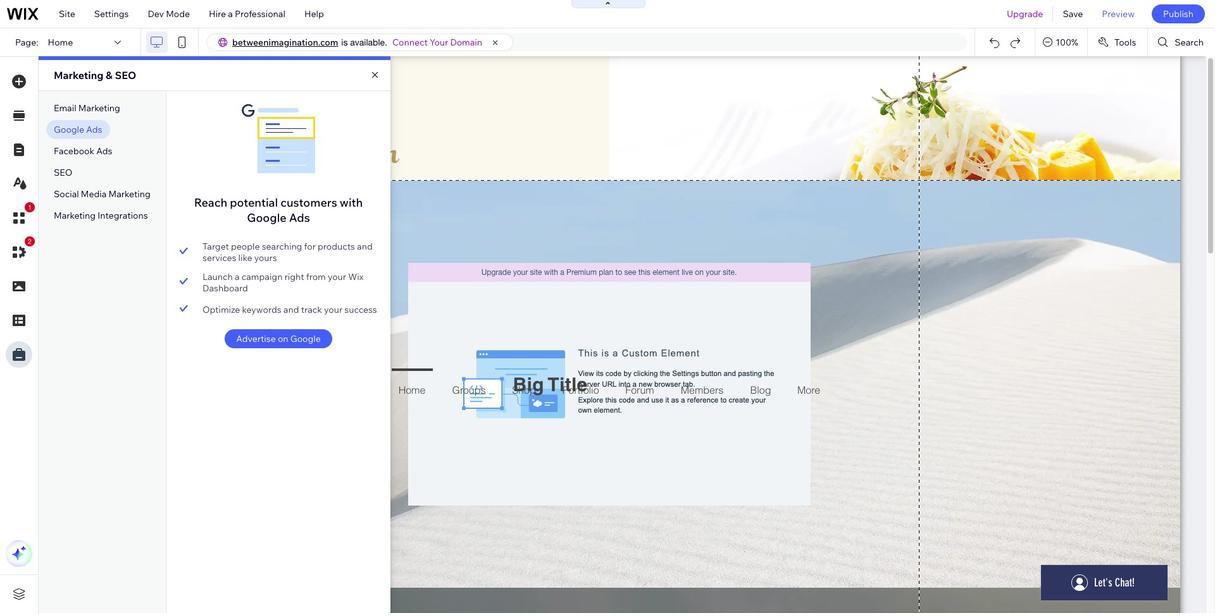 Task type: describe. For each thing, give the bounding box(es) containing it.
services
[[203, 253, 236, 264]]

from
[[306, 272, 326, 283]]

dashboard
[[203, 283, 248, 294]]

campaign
[[242, 272, 283, 283]]

dev
[[148, 8, 164, 20]]

connect
[[392, 37, 428, 48]]

ads for facebook ads
[[96, 146, 112, 157]]

yours
[[254, 253, 277, 264]]

preview
[[1102, 8, 1135, 20]]

success
[[345, 304, 377, 316]]

save button
[[1053, 0, 1093, 28]]

email marketing
[[54, 103, 120, 114]]

facebook
[[54, 146, 94, 157]]

wix
[[348, 272, 364, 283]]

media
[[81, 189, 107, 200]]

professional
[[235, 8, 285, 20]]

facebook ads
[[54, 146, 112, 157]]

site
[[59, 8, 75, 20]]

ads for google ads
[[86, 124, 102, 135]]

reach
[[194, 196, 227, 210]]

2 button
[[6, 237, 35, 266]]

launch
[[203, 272, 233, 283]]

advertise on google button
[[225, 330, 332, 349]]

a for professional
[[228, 8, 233, 20]]

advertise on google
[[236, 334, 321, 345]]

publish button
[[1152, 4, 1205, 23]]

target people searching for products and services like yours
[[203, 241, 373, 264]]

preview button
[[1093, 0, 1144, 28]]

hire
[[209, 8, 226, 20]]

searching
[[262, 241, 302, 253]]

optimize keywords and track your success
[[203, 304, 377, 316]]

marketing & seo
[[54, 69, 136, 82]]

your
[[430, 37, 448, 48]]

1 vertical spatial and
[[283, 304, 299, 316]]

available.
[[350, 37, 387, 47]]

home
[[48, 37, 73, 48]]

your inside the "launch a campaign right from your wix dashboard"
[[328, 272, 346, 283]]

dev mode
[[148, 8, 190, 20]]

integrations
[[98, 210, 148, 222]]

upgrade
[[1007, 8, 1043, 20]]

marketing integrations
[[54, 210, 148, 222]]

1 button
[[6, 203, 35, 232]]

reach potential customers with google ads
[[194, 196, 363, 225]]

email
[[54, 103, 76, 114]]

with
[[340, 196, 363, 210]]



Task type: vqa. For each thing, say whether or not it's contained in the screenshot.
the topmost 50%
no



Task type: locate. For each thing, give the bounding box(es) containing it.
potential
[[230, 196, 278, 210]]

hire a professional
[[209, 8, 285, 20]]

1 vertical spatial a
[[235, 272, 240, 283]]

0 vertical spatial google
[[54, 124, 84, 135]]

a
[[228, 8, 233, 20], [235, 272, 240, 283]]

ads
[[86, 124, 102, 135], [96, 146, 112, 157], [289, 211, 310, 225]]

0 horizontal spatial seo
[[54, 167, 72, 178]]

google right on
[[290, 334, 321, 345]]

for
[[304, 241, 316, 253]]

seo right &
[[115, 69, 136, 82]]

1 vertical spatial seo
[[54, 167, 72, 178]]

and left track
[[283, 304, 299, 316]]

0 vertical spatial a
[[228, 8, 233, 20]]

1 vertical spatial ads
[[96, 146, 112, 157]]

mode
[[166, 8, 190, 20]]

search
[[1175, 37, 1204, 48]]

social media marketing
[[54, 189, 150, 200]]

google ads
[[54, 124, 102, 135]]

products
[[318, 241, 355, 253]]

help
[[304, 8, 324, 20]]

ads right facebook
[[96, 146, 112, 157]]

1
[[28, 204, 32, 211]]

your right track
[[324, 304, 343, 316]]

marketing
[[54, 69, 103, 82], [78, 103, 120, 114], [109, 189, 150, 200], [54, 210, 96, 222]]

seo
[[115, 69, 136, 82], [54, 167, 72, 178]]

a for campaign
[[235, 272, 240, 283]]

0 horizontal spatial and
[[283, 304, 299, 316]]

and right products
[[357, 241, 373, 253]]

a right hire
[[228, 8, 233, 20]]

0 vertical spatial your
[[328, 272, 346, 283]]

tools button
[[1088, 28, 1148, 56]]

customers
[[280, 196, 337, 210]]

people
[[231, 241, 260, 253]]

1 horizontal spatial google
[[247, 211, 287, 225]]

domain
[[450, 37, 482, 48]]

ads inside reach potential customers with google ads
[[289, 211, 310, 225]]

publish
[[1163, 8, 1194, 20]]

2 horizontal spatial google
[[290, 334, 321, 345]]

0 vertical spatial and
[[357, 241, 373, 253]]

save
[[1063, 8, 1083, 20]]

social
[[54, 189, 79, 200]]

ads down 'email marketing'
[[86, 124, 102, 135]]

launch a campaign right from your wix dashboard
[[203, 272, 364, 294]]

on
[[278, 334, 288, 345]]

keywords
[[242, 304, 281, 316]]

0 horizontal spatial google
[[54, 124, 84, 135]]

&
[[106, 69, 113, 82]]

marketing up integrations
[[109, 189, 150, 200]]

google down potential at the top left of the page
[[247, 211, 287, 225]]

tools
[[1115, 37, 1136, 48]]

google inside button
[[290, 334, 321, 345]]

100% button
[[1036, 28, 1087, 56]]

settings
[[94, 8, 129, 20]]

is available. connect your domain
[[341, 37, 482, 48]]

2
[[28, 238, 32, 246]]

like
[[238, 253, 252, 264]]

google
[[54, 124, 84, 135], [247, 211, 287, 225], [290, 334, 321, 345]]

1 vertical spatial your
[[324, 304, 343, 316]]

google inside reach potential customers with google ads
[[247, 211, 287, 225]]

1 horizontal spatial seo
[[115, 69, 136, 82]]

and
[[357, 241, 373, 253], [283, 304, 299, 316]]

search button
[[1148, 28, 1215, 56]]

a right launch
[[235, 272, 240, 283]]

1 horizontal spatial and
[[357, 241, 373, 253]]

ads down customers at the left of page
[[289, 211, 310, 225]]

2 vertical spatial ads
[[289, 211, 310, 225]]

0 vertical spatial seo
[[115, 69, 136, 82]]

0 vertical spatial ads
[[86, 124, 102, 135]]

marketing up google ads
[[78, 103, 120, 114]]

optimize
[[203, 304, 240, 316]]

1 horizontal spatial a
[[235, 272, 240, 283]]

your left wix
[[328, 272, 346, 283]]

your
[[328, 272, 346, 283], [324, 304, 343, 316]]

target
[[203, 241, 229, 253]]

google down email
[[54, 124, 84, 135]]

advertise
[[236, 334, 276, 345]]

marketing left &
[[54, 69, 103, 82]]

100%
[[1056, 37, 1078, 48]]

a inside the "launch a campaign right from your wix dashboard"
[[235, 272, 240, 283]]

right
[[285, 272, 304, 283]]

and inside target people searching for products and services like yours
[[357, 241, 373, 253]]

2 vertical spatial google
[[290, 334, 321, 345]]

0 horizontal spatial a
[[228, 8, 233, 20]]

betweenimagination.com
[[232, 37, 338, 48]]

marketing down the social
[[54, 210, 96, 222]]

is
[[341, 37, 348, 47]]

seo up the social
[[54, 167, 72, 178]]

1 vertical spatial google
[[247, 211, 287, 225]]

track
[[301, 304, 322, 316]]



